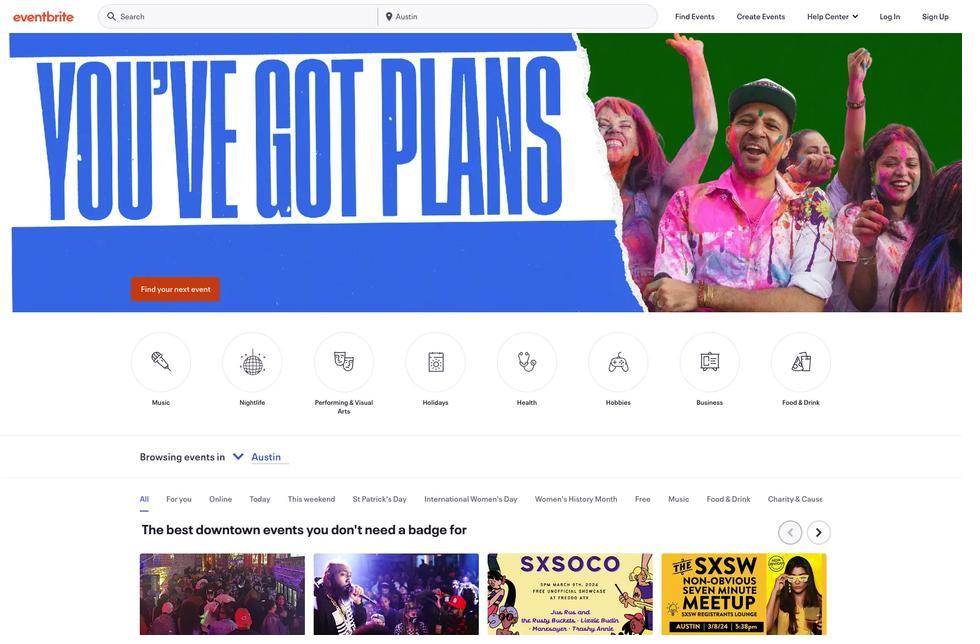 Task type: locate. For each thing, give the bounding box(es) containing it.
women's
[[471, 493, 503, 504], [536, 493, 568, 504]]

1 women's from the left
[[471, 493, 503, 504]]

find for find your next event
[[141, 284, 156, 294]]

women's history month button
[[536, 487, 618, 511]]

1 horizontal spatial women's
[[536, 493, 568, 504]]

music
[[152, 398, 170, 406], [669, 493, 690, 504]]

1 day from the left
[[393, 493, 407, 504]]

you right for
[[179, 493, 192, 504]]

0 vertical spatial you
[[179, 493, 192, 504]]

today button
[[250, 487, 271, 511]]

charity & causes button
[[769, 487, 828, 511]]

events
[[184, 450, 215, 463], [263, 520, 304, 538]]

free
[[636, 493, 651, 504]]

find your next event link
[[131, 277, 220, 301]]

events
[[692, 11, 715, 21], [762, 11, 786, 21]]

sign up link
[[914, 5, 958, 27]]

st
[[353, 493, 361, 504]]

free button
[[636, 487, 651, 511]]

the non-obvious 7 minute meetup | the shortest sxsw 2024 event! primary image image
[[662, 553, 827, 635]]

1 events from the left
[[692, 11, 715, 21]]

events for find events
[[692, 11, 715, 21]]

month
[[595, 493, 618, 504]]

need
[[365, 520, 396, 538]]

music right free
[[669, 493, 690, 504]]

music up browsing
[[152, 398, 170, 406]]

women's history month
[[536, 493, 618, 504]]

0 horizontal spatial food & drink
[[707, 493, 751, 504]]

1 horizontal spatial day
[[504, 493, 518, 504]]

food inside food & drink button
[[707, 493, 725, 504]]

you left don't
[[307, 520, 329, 538]]

the best downtown events you don't need a badge for
[[142, 520, 470, 538]]

business link
[[680, 332, 740, 415]]

1 vertical spatial food
[[707, 493, 725, 504]]

1 horizontal spatial food
[[783, 398, 798, 406]]

0 vertical spatial food & drink
[[783, 398, 820, 406]]

for you button
[[166, 487, 192, 511]]

1 vertical spatial find
[[141, 284, 156, 294]]

1 horizontal spatial drink
[[804, 398, 820, 406]]

sign
[[923, 11, 939, 21]]

charity
[[769, 493, 794, 504]]

day
[[393, 493, 407, 504], [504, 493, 518, 504]]

food & drink
[[783, 398, 820, 406], [707, 493, 751, 504]]

causes
[[802, 493, 828, 504]]

2 women's from the left
[[536, 493, 568, 504]]

0 horizontal spatial food
[[707, 493, 725, 504]]

women's left history
[[536, 493, 568, 504]]

help center
[[808, 11, 850, 21]]

2 day from the left
[[504, 493, 518, 504]]

international women's day button
[[425, 487, 518, 511]]

1 horizontal spatial events
[[762, 11, 786, 21]]

0 horizontal spatial day
[[393, 493, 407, 504]]

1 horizontal spatial food & drink
[[783, 398, 820, 406]]

food & drink link
[[772, 332, 832, 415]]

all button
[[140, 487, 149, 512]]

for
[[450, 520, 467, 538]]

health
[[517, 398, 537, 406]]

find
[[676, 11, 691, 21], [141, 284, 156, 294]]

0 vertical spatial events
[[184, 450, 215, 463]]

help
[[808, 11, 824, 21]]

performing
[[315, 398, 348, 406]]

None text field
[[249, 443, 390, 470]]

women's right international
[[471, 493, 503, 504]]

0 vertical spatial music
[[152, 398, 170, 406]]

1 horizontal spatial events
[[263, 520, 304, 538]]

1 vertical spatial you
[[307, 520, 329, 538]]

search
[[121, 11, 145, 21]]

events down this
[[263, 520, 304, 538]]

next
[[174, 284, 190, 294]]

create events link
[[729, 5, 795, 27]]

1 horizontal spatial you
[[307, 520, 329, 538]]

you inside button
[[179, 493, 192, 504]]

holidays link
[[406, 332, 466, 415]]

find events element
[[676, 11, 715, 22]]

nightlife link
[[223, 332, 283, 415]]

drink
[[804, 398, 820, 406], [732, 493, 751, 504]]

health link
[[497, 332, 557, 415]]

2 events from the left
[[762, 11, 786, 21]]

food
[[783, 398, 798, 406], [707, 493, 725, 504]]

downtown
[[196, 520, 261, 538]]

0 vertical spatial find
[[676, 11, 691, 21]]

log
[[880, 11, 893, 21]]

find events
[[676, 11, 715, 21]]

weekend
[[304, 493, 335, 504]]

0 horizontal spatial events
[[692, 11, 715, 21]]

this weekend
[[288, 493, 335, 504]]

events right create
[[762, 11, 786, 21]]

center
[[825, 11, 850, 21]]

0 horizontal spatial music
[[152, 398, 170, 406]]

today
[[250, 493, 271, 504]]

homepage header image
[[0, 33, 963, 312]]

0 horizontal spatial you
[[179, 493, 192, 504]]

0 horizontal spatial drink
[[732, 493, 751, 504]]

sxsoco - free unofficial local artist showcase primary image image
[[488, 553, 653, 635]]

0 vertical spatial drink
[[804, 398, 820, 406]]

sign up
[[923, 11, 950, 21]]

1 horizontal spatial music
[[669, 493, 690, 504]]

for
[[166, 493, 178, 504]]

day for international women's day
[[504, 493, 518, 504]]

international
[[425, 493, 469, 504]]

sign up element
[[923, 11, 950, 22]]

food & drink button
[[707, 487, 751, 511]]

this weekend button
[[288, 487, 335, 511]]

day for st patrick's day
[[393, 493, 407, 504]]

eventbrite image
[[13, 11, 74, 22]]

1 vertical spatial drink
[[732, 493, 751, 504]]

0 vertical spatial food
[[783, 398, 798, 406]]

events left create
[[692, 11, 715, 21]]

&
[[350, 398, 354, 406], [799, 398, 803, 406], [726, 493, 731, 504], [796, 493, 801, 504]]

all
[[140, 493, 149, 504]]

you
[[179, 493, 192, 504], [307, 520, 329, 538]]

1 horizontal spatial find
[[676, 11, 691, 21]]

music link
[[131, 332, 191, 415]]

st patrick's day
[[353, 493, 407, 504]]

events left in
[[184, 450, 215, 463]]

patrick's
[[362, 493, 392, 504]]

0 horizontal spatial women's
[[471, 493, 503, 504]]

0 horizontal spatial find
[[141, 284, 156, 294]]

event
[[191, 284, 211, 294]]



Task type: vqa. For each thing, say whether or not it's contained in the screenshot.
29, at the left of page
no



Task type: describe. For each thing, give the bounding box(es) containing it.
this
[[288, 493, 303, 504]]

food inside food & drink link
[[783, 398, 798, 406]]

nightlife
[[240, 398, 265, 406]]

log in element
[[880, 11, 901, 22]]

performing & visual arts
[[315, 398, 373, 415]]

in
[[217, 450, 225, 463]]

& inside button
[[796, 493, 801, 504]]

find your next event
[[141, 284, 211, 294]]

international women's day
[[425, 493, 518, 504]]

the makin' it compound in austin primary image image
[[140, 553, 305, 635]]

online
[[209, 493, 232, 504]]

austin
[[396, 11, 418, 21]]

0 horizontal spatial events
[[184, 450, 215, 463]]

business
[[697, 398, 723, 406]]

don't
[[331, 520, 363, 538]]

the
[[142, 520, 164, 538]]

1 vertical spatial events
[[263, 520, 304, 538]]

browsing
[[140, 450, 182, 463]]

music button
[[669, 487, 690, 511]]

arts
[[338, 406, 350, 415]]

& inside button
[[726, 493, 731, 504]]

up
[[940, 11, 950, 21]]

for you
[[166, 493, 192, 504]]

in
[[894, 11, 901, 21]]

& inside performing & visual arts
[[350, 398, 354, 406]]

create events
[[737, 11, 786, 21]]

log in link
[[872, 5, 910, 27]]

online button
[[209, 487, 232, 511]]

find for find events
[[676, 11, 691, 21]]

drink inside button
[[732, 493, 751, 504]]

urban fetes: (panel, showcase & media lounge ) primary image image
[[314, 553, 479, 635]]

browsing events in
[[140, 450, 225, 463]]

history
[[569, 493, 594, 504]]

st patrick's day button
[[353, 487, 407, 511]]

1 vertical spatial food & drink
[[707, 493, 751, 504]]

hobbies
[[606, 398, 631, 406]]

1 vertical spatial music
[[669, 493, 690, 504]]

find events link
[[667, 5, 724, 27]]

hobbies link
[[589, 332, 649, 415]]

best
[[166, 520, 193, 538]]

badge
[[409, 520, 447, 538]]

charity & causes
[[769, 493, 828, 504]]

holidays
[[423, 398, 449, 406]]

visual
[[355, 398, 373, 406]]

a
[[399, 520, 406, 538]]

events for create events
[[762, 11, 786, 21]]

performing & visual arts link
[[314, 332, 375, 415]]

create events element
[[737, 11, 786, 22]]

music inside music link
[[152, 398, 170, 406]]

your
[[157, 284, 173, 294]]

create
[[737, 11, 761, 21]]

log in
[[880, 11, 901, 21]]



